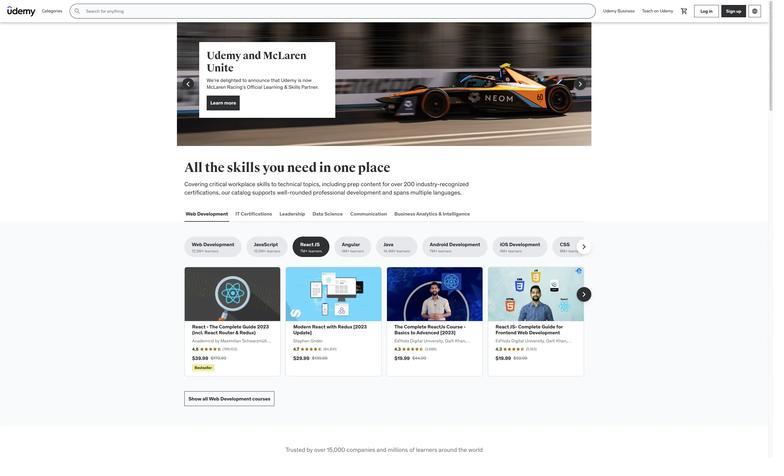 Task type: locate. For each thing, give the bounding box(es) containing it.
0 horizontal spatial 7m+
[[300, 249, 308, 254]]

and left millions on the bottom right
[[377, 446, 386, 454]]

mclaren
[[263, 49, 306, 62], [207, 84, 226, 90]]

1 horizontal spatial the
[[395, 324, 403, 330]]

for inside the covering critical workplace skills to technical topics, including prep content for over 200 industry-recognized certifications, our catalog supports well-rounded professional development and spans multiple languages.
[[383, 180, 390, 188]]

[2023]
[[440, 330, 456, 336]]

learners inside "css 9m+ learners"
[[569, 249, 582, 254]]

we're
[[207, 77, 219, 83]]

guide inside 'react js- complete guide for frontend web development'
[[542, 324, 555, 330]]

2 4m+ from the left
[[500, 249, 508, 254]]

to for the
[[411, 330, 416, 336]]

content
[[361, 180, 381, 188]]

and inside the covering critical workplace skills to technical topics, including prep content for over 200 industry-recognized certifications, our catalog supports well-rounded professional development and spans multiple languages.
[[382, 189, 392, 196]]

partner.
[[301, 84, 319, 90]]

log in
[[701, 8, 713, 14]]

in up including
[[319, 160, 331, 176]]

2 the from the left
[[395, 324, 403, 330]]

ios development 4m+ learners
[[500, 241, 540, 254]]

carousel element
[[177, 22, 592, 161], [184, 267, 592, 377]]

carousel element containing react - the complete guide 2023 (incl. react router & redux)
[[184, 267, 592, 377]]

unite
[[207, 62, 234, 75]]

shopping cart with 0 items image
[[681, 7, 688, 15]]

web right all
[[209, 396, 219, 402]]

development inside the ios development 4m+ learners
[[509, 241, 540, 248]]

including
[[322, 180, 346, 188]]

over up spans
[[391, 180, 402, 188]]

1 horizontal spatial &
[[284, 84, 287, 90]]

& inside udemy and mclaren unite we're delighted to announce that udemy is now mclaren racing's official learning & skills partner.
[[284, 84, 287, 90]]

learners inside java 14.4m+ learners
[[397, 249, 410, 254]]

the
[[209, 324, 218, 330], [395, 324, 403, 330]]

7m+ inside react js 7m+ learners
[[300, 249, 308, 254]]

0 horizontal spatial 4m+
[[342, 249, 349, 254]]

1 - from the left
[[207, 324, 209, 330]]

skills
[[288, 84, 300, 90]]

to up supports
[[271, 180, 277, 188]]

trusted by over 15,000 companies and millions of learners around the world
[[286, 446, 483, 454]]

4m+ down angular
[[342, 249, 349, 254]]

the left advanced
[[395, 324, 403, 330]]

udemy and mclaren unite we're delighted to announce that udemy is now mclaren racing's official learning & skills partner.
[[207, 49, 319, 90]]

200
[[404, 180, 415, 188]]

1 vertical spatial business
[[394, 211, 415, 217]]

1 4m+ from the left
[[342, 249, 349, 254]]

1 horizontal spatial 7m+
[[430, 249, 437, 254]]

the up critical at top
[[205, 160, 225, 176]]

2 guide from the left
[[542, 324, 555, 330]]

development
[[197, 211, 228, 217], [203, 241, 234, 248], [449, 241, 480, 248], [509, 241, 540, 248], [529, 330, 560, 336], [220, 396, 251, 402]]

mclaren down we're
[[207, 84, 226, 90]]

business
[[618, 8, 635, 14], [394, 211, 415, 217]]

covering critical workplace skills to technical topics, including prep content for over 200 industry-recognized certifications, our catalog supports well-rounded professional development and spans multiple languages.
[[184, 180, 469, 196]]

skills
[[227, 160, 260, 176], [257, 180, 270, 188]]

1 vertical spatial for
[[556, 324, 563, 330]]

business analytics & intelligence button
[[393, 206, 471, 221]]

1 horizontal spatial 4m+
[[500, 249, 508, 254]]

frontend
[[496, 330, 517, 336]]

0 vertical spatial for
[[383, 180, 390, 188]]

web inside 'link'
[[209, 396, 219, 402]]

communication button
[[349, 206, 388, 221]]

react left router
[[192, 324, 206, 330]]

the left router
[[209, 324, 218, 330]]

web inside web development 12.2m+ learners
[[192, 241, 202, 248]]

react inside modern react with redux [2023 update]
[[312, 324, 326, 330]]

2 horizontal spatial &
[[439, 211, 442, 217]]

2 - from the left
[[464, 324, 466, 330]]

react left with
[[312, 324, 326, 330]]

choose a language image
[[752, 8, 758, 14]]

angular 4m+ learners
[[342, 241, 364, 254]]

around
[[439, 446, 457, 454]]

guide inside 'react - the complete guide 2023 (incl. react router & redux)'
[[242, 324, 256, 330]]

over inside the covering critical workplace skills to technical topics, including prep content for over 200 industry-recognized certifications, our catalog supports well-rounded professional development and spans multiple languages.
[[391, 180, 402, 188]]

to for udemy
[[242, 77, 247, 83]]

learners
[[205, 249, 218, 254], [267, 249, 280, 254], [309, 249, 322, 254], [350, 249, 364, 254], [397, 249, 410, 254], [438, 249, 452, 254], [508, 249, 522, 254], [569, 249, 582, 254], [416, 446, 437, 454]]

-
[[207, 324, 209, 330], [464, 324, 466, 330]]

react js 7m+ learners
[[300, 241, 322, 254]]

2 complete from the left
[[404, 324, 427, 330]]

complete inside 'react js- complete guide for frontend web development'
[[518, 324, 541, 330]]

skills up workplace
[[227, 160, 260, 176]]

0 horizontal spatial -
[[207, 324, 209, 330]]

1 horizontal spatial the
[[458, 446, 467, 454]]

& right router
[[235, 330, 239, 336]]

1 the from the left
[[209, 324, 218, 330]]

science
[[324, 211, 343, 217]]

css 9m+ learners
[[560, 241, 582, 254]]

over right by
[[314, 446, 326, 454]]

udemy
[[603, 8, 617, 14], [660, 8, 673, 14], [207, 49, 241, 62], [281, 77, 297, 83]]

react left js
[[300, 241, 314, 248]]

react inside 'react js- complete guide for frontend web development'
[[496, 324, 509, 330]]

catalog
[[231, 189, 251, 196]]

development inside button
[[197, 211, 228, 217]]

development inside web development 12.2m+ learners
[[203, 241, 234, 248]]

next image
[[579, 290, 589, 299]]

carousel element containing udemy and mclaren unite
[[177, 22, 592, 161]]

java
[[384, 241, 393, 248]]

2 7m+ from the left
[[430, 249, 437, 254]]

3 complete from the left
[[518, 324, 541, 330]]

industry-
[[416, 180, 440, 188]]

react inside react js 7m+ learners
[[300, 241, 314, 248]]

racing's
[[227, 84, 246, 90]]

0 horizontal spatial &
[[235, 330, 239, 336]]

modern
[[293, 324, 311, 330]]

1 guide from the left
[[242, 324, 256, 330]]

1 vertical spatial and
[[382, 189, 392, 196]]

to inside the complete reactjs course - basics to advanced [2023]
[[411, 330, 416, 336]]

skills up supports
[[257, 180, 270, 188]]

0 horizontal spatial to
[[242, 77, 247, 83]]

the
[[205, 160, 225, 176], [458, 446, 467, 454]]

0 horizontal spatial over
[[314, 446, 326, 454]]

development inside android development 7m+ learners
[[449, 241, 480, 248]]

react left js-
[[496, 324, 509, 330]]

9m+
[[560, 249, 568, 254]]

1 horizontal spatial -
[[464, 324, 466, 330]]

0 horizontal spatial the
[[205, 160, 225, 176]]

categories button
[[38, 4, 66, 19]]

1 vertical spatial next image
[[579, 242, 589, 252]]

1 vertical spatial the
[[458, 446, 467, 454]]

basics
[[395, 330, 410, 336]]

rounded
[[290, 189, 312, 196]]

0 vertical spatial over
[[391, 180, 402, 188]]

1 complete from the left
[[219, 324, 241, 330]]

the complete reactjs course - basics to advanced [2023]
[[395, 324, 466, 336]]

0 vertical spatial &
[[284, 84, 287, 90]]

1 vertical spatial to
[[271, 180, 277, 188]]

4m+ down ios
[[500, 249, 508, 254]]

and up announce
[[243, 49, 261, 62]]

web
[[186, 211, 196, 217], [192, 241, 202, 248], [518, 330, 528, 336], [209, 396, 219, 402]]

supports
[[252, 189, 276, 196]]

learners inside angular 4m+ learners
[[350, 249, 364, 254]]

2 vertical spatial to
[[411, 330, 416, 336]]

business analytics & intelligence
[[394, 211, 470, 217]]

0 horizontal spatial complete
[[219, 324, 241, 330]]

java 14.4m+ learners
[[384, 241, 410, 254]]

4m+ inside the ios development 4m+ learners
[[500, 249, 508, 254]]

7m+ inside android development 7m+ learners
[[430, 249, 437, 254]]

courses
[[252, 396, 270, 402]]

certifications
[[241, 211, 272, 217]]

learners inside react js 7m+ learners
[[309, 249, 322, 254]]

0 horizontal spatial for
[[383, 180, 390, 188]]

0 vertical spatial and
[[243, 49, 261, 62]]

to up racing's
[[242, 77, 247, 83]]

1 horizontal spatial guide
[[542, 324, 555, 330]]

the left world
[[458, 446, 467, 454]]

& right the analytics
[[439, 211, 442, 217]]

of
[[409, 446, 415, 454]]

css
[[560, 241, 570, 248]]

mclaren up that
[[263, 49, 306, 62]]

in right log
[[709, 8, 713, 14]]

web down certifications,
[[186, 211, 196, 217]]

router
[[219, 330, 234, 336]]

1 vertical spatial mclaren
[[207, 84, 226, 90]]

analytics
[[416, 211, 438, 217]]

web development button
[[184, 206, 229, 221]]

2 vertical spatial &
[[235, 330, 239, 336]]

development for web development 12.2m+ learners
[[203, 241, 234, 248]]

in inside log in 'link'
[[709, 8, 713, 14]]

web up the 12.2m+
[[192, 241, 202, 248]]

7m+ for android development
[[430, 249, 437, 254]]

to right basics
[[411, 330, 416, 336]]

1 horizontal spatial for
[[556, 324, 563, 330]]

0 vertical spatial to
[[242, 77, 247, 83]]

[2023
[[353, 324, 367, 330]]

react for react js- complete guide for frontend web development
[[496, 324, 509, 330]]

- inside 'react - the complete guide 2023 (incl. react router & redux)'
[[207, 324, 209, 330]]

next image
[[576, 79, 585, 89], [579, 242, 589, 252]]

next image inside carousel element
[[576, 79, 585, 89]]

to
[[242, 77, 247, 83], [271, 180, 277, 188], [411, 330, 416, 336]]

and left spans
[[382, 189, 392, 196]]

log in link
[[694, 5, 719, 17]]

0 vertical spatial next image
[[576, 79, 585, 89]]

- right course
[[464, 324, 466, 330]]

business left teach
[[618, 8, 635, 14]]

web development
[[186, 211, 228, 217]]

modern react with redux [2023 update] link
[[293, 324, 367, 336]]

technical
[[278, 180, 302, 188]]

next image inside topic filters element
[[579, 242, 589, 252]]

for inside 'react js- complete guide for frontend web development'
[[556, 324, 563, 330]]

0 horizontal spatial in
[[319, 160, 331, 176]]

2 horizontal spatial to
[[411, 330, 416, 336]]

categories
[[42, 8, 62, 14]]

to inside udemy and mclaren unite we're delighted to announce that udemy is now mclaren racing's official learning & skills partner.
[[242, 77, 247, 83]]

log
[[701, 8, 708, 14]]

Search for anything text field
[[85, 6, 588, 16]]

0 vertical spatial in
[[709, 8, 713, 14]]

1 horizontal spatial mclaren
[[263, 49, 306, 62]]

data science button
[[311, 206, 344, 221]]

& inside 'react - the complete guide 2023 (incl. react router & redux)'
[[235, 330, 239, 336]]

1 horizontal spatial complete
[[404, 324, 427, 330]]

0 horizontal spatial business
[[394, 211, 415, 217]]

communication
[[350, 211, 387, 217]]

data science
[[313, 211, 343, 217]]

leadership
[[280, 211, 305, 217]]

1 horizontal spatial to
[[271, 180, 277, 188]]

complete
[[219, 324, 241, 330], [404, 324, 427, 330], [518, 324, 541, 330]]

topic filters element
[[184, 237, 592, 257]]

& left the skills
[[284, 84, 287, 90]]

1 vertical spatial carousel element
[[184, 267, 592, 377]]

2 horizontal spatial complete
[[518, 324, 541, 330]]

0 vertical spatial skills
[[227, 160, 260, 176]]

javascript
[[254, 241, 278, 248]]

1 vertical spatial &
[[439, 211, 442, 217]]

0 horizontal spatial mclaren
[[207, 84, 226, 90]]

world
[[468, 446, 483, 454]]

1 vertical spatial skills
[[257, 180, 270, 188]]

- right '(incl.'
[[207, 324, 209, 330]]

& inside business analytics & intelligence "button"
[[439, 211, 442, 217]]

critical
[[209, 180, 227, 188]]

react - the complete guide 2023 (incl. react router & redux) link
[[192, 324, 269, 336]]

0 vertical spatial carousel element
[[177, 22, 592, 161]]

react - the complete guide 2023 (incl. react router & redux)
[[192, 324, 269, 336]]

business down spans
[[394, 211, 415, 217]]

0 vertical spatial the
[[205, 160, 225, 176]]

professional
[[313, 189, 345, 196]]

1 7m+ from the left
[[300, 249, 308, 254]]

complete inside 'react - the complete guide 2023 (incl. react router & redux)'
[[219, 324, 241, 330]]

1 horizontal spatial over
[[391, 180, 402, 188]]

is
[[298, 77, 301, 83]]

development for web development
[[197, 211, 228, 217]]

0 vertical spatial business
[[618, 8, 635, 14]]

millions
[[388, 446, 408, 454]]

web inside 'react js- complete guide for frontend web development'
[[518, 330, 528, 336]]

0 horizontal spatial the
[[209, 324, 218, 330]]

1 horizontal spatial in
[[709, 8, 713, 14]]

on
[[654, 8, 659, 14]]

0 horizontal spatial guide
[[242, 324, 256, 330]]

web right js-
[[518, 330, 528, 336]]



Task type: vqa. For each thing, say whether or not it's contained in the screenshot.


Task type: describe. For each thing, give the bounding box(es) containing it.
intelligence
[[443, 211, 470, 217]]

development inside 'link'
[[220, 396, 251, 402]]

ios
[[500, 241, 508, 248]]

0 vertical spatial mclaren
[[263, 49, 306, 62]]

spans
[[394, 189, 409, 196]]

learners inside android development 7m+ learners
[[438, 249, 452, 254]]

modern react with redux [2023 update]
[[293, 324, 367, 336]]

sign up link
[[722, 5, 746, 17]]

the inside the complete reactjs course - basics to advanced [2023]
[[395, 324, 403, 330]]

teach on udemy
[[642, 8, 673, 14]]

1 vertical spatial in
[[319, 160, 331, 176]]

show all web development courses
[[188, 396, 270, 402]]

learners inside web development 12.2m+ learners
[[205, 249, 218, 254]]

it certifications button
[[234, 206, 273, 221]]

react for react js 7m+ learners
[[300, 241, 314, 248]]

show all web development courses link
[[184, 391, 274, 406]]

development for ios development 4m+ learners
[[509, 241, 540, 248]]

development for android development 7m+ learners
[[449, 241, 480, 248]]

12.2m+
[[192, 249, 204, 254]]

js-
[[510, 324, 517, 330]]

2 vertical spatial and
[[377, 446, 386, 454]]

udemy business link
[[600, 4, 638, 19]]

advanced
[[416, 330, 439, 336]]

reactjs
[[428, 324, 445, 330]]

android
[[430, 241, 448, 248]]

announce
[[248, 77, 270, 83]]

complete inside the complete reactjs course - basics to advanced [2023]
[[404, 324, 427, 330]]

14.4m+
[[384, 249, 396, 254]]

learn
[[210, 100, 223, 106]]

trusted
[[286, 446, 305, 454]]

companies
[[347, 446, 375, 454]]

web development 12.2m+ learners
[[192, 241, 234, 254]]

web inside button
[[186, 211, 196, 217]]

15,000
[[327, 446, 345, 454]]

one
[[334, 160, 356, 176]]

topics,
[[303, 180, 321, 188]]

react right '(incl.'
[[204, 330, 218, 336]]

up
[[736, 8, 742, 14]]

react for react - the complete guide 2023 (incl. react router & redux)
[[192, 324, 206, 330]]

js
[[315, 241, 320, 248]]

teach on udemy link
[[638, 4, 677, 19]]

learners inside the ios development 4m+ learners
[[508, 249, 522, 254]]

business inside "button"
[[394, 211, 415, 217]]

multiple
[[411, 189, 432, 196]]

1 vertical spatial over
[[314, 446, 326, 454]]

udemy business
[[603, 8, 635, 14]]

workplace
[[228, 180, 255, 188]]

it
[[235, 211, 240, 217]]

that
[[271, 77, 280, 83]]

need
[[287, 160, 317, 176]]

(incl.
[[192, 330, 203, 336]]

show
[[188, 396, 201, 402]]

- inside the complete reactjs course - basics to advanced [2023]
[[464, 324, 466, 330]]

languages.
[[433, 189, 462, 196]]

1 horizontal spatial business
[[618, 8, 635, 14]]

update]
[[293, 330, 312, 336]]

react js- complete guide for frontend web development link
[[496, 324, 563, 336]]

learn more
[[210, 100, 236, 106]]

all the skills you need in one place
[[184, 160, 390, 176]]

now
[[303, 77, 312, 83]]

development inside 'react js- complete guide for frontend web development'
[[529, 330, 560, 336]]

android development 7m+ learners
[[430, 241, 480, 254]]

javascript 15.5m+ learners
[[254, 241, 280, 254]]

the inside 'react - the complete guide 2023 (incl. react router & redux)'
[[209, 324, 218, 330]]

7m+ for react js
[[300, 249, 308, 254]]

sign up
[[726, 8, 742, 14]]

15.5m+
[[254, 249, 266, 254]]

previous image
[[183, 79, 193, 89]]

development
[[347, 189, 381, 196]]

prep
[[347, 180, 359, 188]]

and inside udemy and mclaren unite we're delighted to announce that udemy is now mclaren racing's official learning & skills partner.
[[243, 49, 261, 62]]

by
[[307, 446, 313, 454]]

the complete reactjs course - basics to advanced [2023] link
[[395, 324, 466, 336]]

learning
[[264, 84, 283, 90]]

learners inside javascript 15.5m+ learners
[[267, 249, 280, 254]]

delighted
[[220, 77, 241, 83]]

4m+ inside angular 4m+ learners
[[342, 249, 349, 254]]

leadership button
[[278, 206, 306, 221]]

certifications,
[[184, 189, 220, 196]]

to inside the covering critical workplace skills to technical topics, including prep content for over 200 industry-recognized certifications, our catalog supports well-rounded professional development and spans multiple languages.
[[271, 180, 277, 188]]

2023
[[257, 324, 269, 330]]

skills inside the covering critical workplace skills to technical topics, including prep content for over 200 industry-recognized certifications, our catalog supports well-rounded professional development and spans multiple languages.
[[257, 180, 270, 188]]

place
[[358, 160, 390, 176]]

learn more link
[[207, 96, 240, 110]]

course
[[447, 324, 463, 330]]

official
[[247, 84, 262, 90]]

submit search image
[[74, 7, 81, 15]]

react js- complete guide for frontend web development
[[496, 324, 563, 336]]

redux
[[338, 324, 352, 330]]

our
[[221, 189, 230, 196]]

all
[[184, 160, 203, 176]]

udemy image
[[7, 6, 36, 16]]

sign
[[726, 8, 735, 14]]



